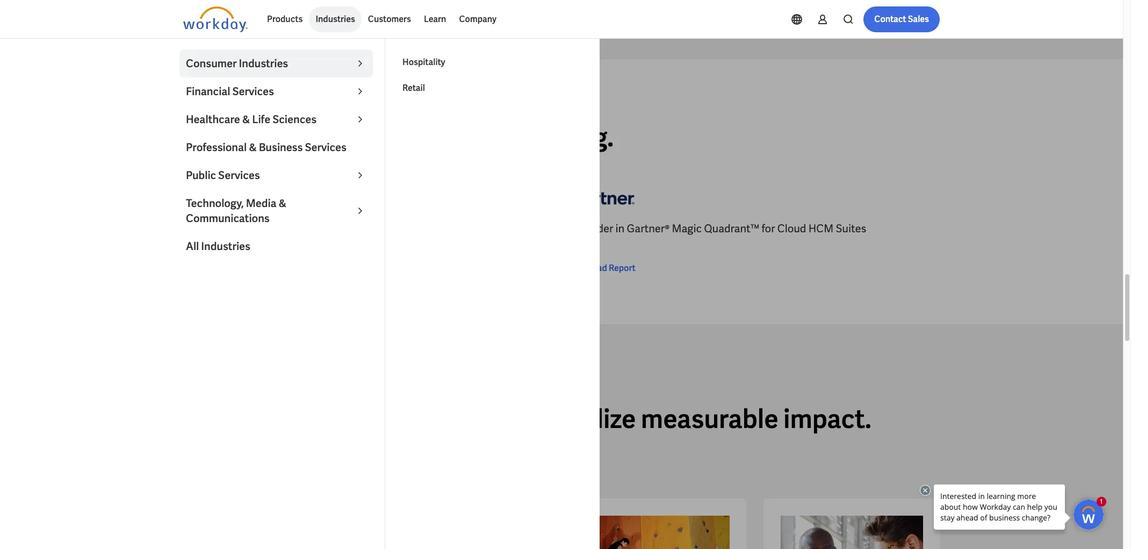 Task type: locate. For each thing, give the bounding box(es) containing it.
1 horizontal spatial cloud
[[778, 222, 807, 236]]

gartner® right '2023'
[[266, 222, 308, 236]]

public
[[186, 168, 216, 182]]

services up healthcare & life sciences
[[233, 84, 274, 98]]

healthcare
[[186, 112, 240, 126]]

& down healthcare & life sciences
[[249, 140, 257, 154]]

2 vertical spatial services
[[218, 168, 260, 182]]

1 vertical spatial industries
[[239, 56, 288, 70]]

company
[[459, 13, 497, 25]]

services for financial services
[[233, 84, 274, 98]]

a inside a leader in 2023 gartner® magic quadrant™ for cloud erp for service- centric enterprises
[[183, 222, 191, 236]]

2 gartner image from the left
[[571, 183, 635, 213]]

all industries link
[[180, 232, 373, 260]]

1 for from the left
[[401, 222, 414, 236]]

financial services
[[186, 84, 274, 98]]

1 horizontal spatial for
[[469, 222, 483, 236]]

industries down communications
[[201, 239, 251, 253]]

industries
[[316, 13, 355, 25], [239, 56, 288, 70], [201, 239, 251, 253]]

1 magic from the left
[[311, 222, 341, 236]]

for right erp
[[469, 222, 483, 236]]

industries right products
[[316, 13, 355, 25]]

in
[[285, 121, 307, 154], [229, 222, 238, 236], [616, 222, 625, 236]]

0 vertical spatial &
[[242, 112, 250, 126]]

public services button
[[180, 161, 373, 189]]

public services
[[186, 168, 260, 182]]

customers button
[[362, 6, 418, 32]]

read
[[588, 263, 607, 274]]

cloud left erp
[[416, 222, 445, 236]]

what
[[183, 95, 206, 105]]

1 vertical spatial services
[[305, 140, 347, 154]]

a down "what"
[[183, 121, 201, 154]]

1 horizontal spatial gartner image
[[571, 183, 635, 213]]

0 horizontal spatial quadrant™
[[343, 222, 398, 236]]

& inside healthcare & life sciences dropdown button
[[242, 112, 250, 126]]

2 horizontal spatial in
[[616, 222, 625, 236]]

leader inside a leader in 2023 gartner® magic quadrant™ for cloud erp for service- centric enterprises
[[193, 222, 227, 236]]

impact.
[[784, 402, 872, 436]]

1 horizontal spatial leader
[[580, 222, 614, 236]]

gartner image
[[183, 183, 248, 213], [571, 183, 635, 213]]

leader for a leader in gartner® magic quadrant™ for cloud hcm suites
[[580, 222, 614, 236]]

&
[[242, 112, 250, 126], [249, 140, 257, 154], [279, 196, 287, 210]]

2 horizontal spatial for
[[762, 222, 776, 236]]

a for a leader in 2023 gartner® magic quadrant™ for cloud erp for service- centric enterprises
[[183, 222, 191, 236]]

0 horizontal spatial gartner®
[[266, 222, 308, 236]]

learn button
[[418, 6, 453, 32]]

1 horizontal spatial in
[[285, 121, 307, 154]]

& inside the 'professional & business services' link
[[249, 140, 257, 154]]

finance,
[[312, 121, 405, 154]]

hr,
[[410, 121, 451, 154]]

gartner® inside a leader in 2023 gartner® magic quadrant™ for cloud erp for service- centric enterprises
[[266, 222, 308, 236]]

a up read report link
[[571, 222, 578, 236]]

1 horizontal spatial gartner®
[[627, 222, 670, 236]]

a
[[183, 121, 201, 154], [183, 222, 191, 236], [571, 222, 578, 236]]

retail
[[403, 82, 425, 94]]

hospitality link
[[396, 49, 590, 75]]

2 vertical spatial industries
[[201, 239, 251, 253]]

cloud inside a leader in 2023 gartner® magic quadrant™ for cloud erp for service- centric enterprises
[[416, 222, 445, 236]]

services inside financial services dropdown button
[[233, 84, 274, 98]]

0 horizontal spatial leader
[[193, 222, 227, 236]]

industries button
[[309, 6, 362, 32]]

leader
[[206, 121, 280, 154]]

cloud
[[416, 222, 445, 236], [778, 222, 807, 236]]

professional & business services link
[[180, 133, 373, 161]]

for
[[401, 222, 414, 236], [469, 222, 483, 236], [762, 222, 776, 236]]

industries up financial services dropdown button
[[239, 56, 288, 70]]

industries inside "dropdown button"
[[316, 13, 355, 25]]

a up all
[[183, 222, 191, 236]]

& for life
[[242, 112, 250, 126]]

0 horizontal spatial gartner image
[[183, 183, 248, 213]]

cloud left hcm
[[778, 222, 807, 236]]

1 leader from the left
[[193, 222, 227, 236]]

2 gartner® from the left
[[627, 222, 670, 236]]

leader up read
[[580, 222, 614, 236]]

service-
[[485, 222, 525, 236]]

services down sciences
[[305, 140, 347, 154]]

for left erp
[[401, 222, 414, 236]]

2 cloud from the left
[[778, 222, 807, 236]]

2 magic from the left
[[672, 222, 702, 236]]

gartner®
[[266, 222, 308, 236], [627, 222, 670, 236]]

0 vertical spatial industries
[[316, 13, 355, 25]]

a leader in 2023 gartner® magic quadrant™ for cloud erp for service- centric enterprises
[[183, 222, 525, 251]]

services inside the public services dropdown button
[[218, 168, 260, 182]]

go to the homepage image
[[183, 6, 248, 32]]

services inside the 'professional & business services' link
[[305, 140, 347, 154]]

leader for a leader in 2023 gartner® magic quadrant™ for cloud erp for service- centric enterprises
[[193, 222, 227, 236]]

2 leader from the left
[[580, 222, 614, 236]]

quadrant™
[[343, 222, 398, 236], [705, 222, 760, 236]]

services
[[233, 84, 274, 98], [305, 140, 347, 154], [218, 168, 260, 182]]

0 horizontal spatial cloud
[[416, 222, 445, 236]]

0 horizontal spatial for
[[401, 222, 414, 236]]

for left hcm
[[762, 222, 776, 236]]

in inside a leader in 2023 gartner® magic quadrant™ for cloud erp for service- centric enterprises
[[229, 222, 238, 236]]

industries for consumer industries
[[239, 56, 288, 70]]

leader up centric
[[193, 222, 227, 236]]

communications
[[186, 211, 270, 225]]

across
[[321, 402, 399, 436]]

leader
[[193, 222, 227, 236], [580, 222, 614, 236]]

& left life
[[242, 112, 250, 126]]

gartner image for 2023
[[183, 183, 248, 213]]

0 vertical spatial services
[[233, 84, 274, 98]]

enterprises
[[222, 237, 277, 251]]

services up technology, media & communications on the left
[[218, 168, 260, 182]]

1 horizontal spatial quadrant™
[[705, 222, 760, 236]]

in for gartner®
[[616, 222, 625, 236]]

services for public services
[[218, 168, 260, 182]]

1 quadrant™ from the left
[[343, 222, 398, 236]]

magic
[[311, 222, 341, 236], [672, 222, 702, 236]]

2 vertical spatial &
[[279, 196, 287, 210]]

2 quadrant™ from the left
[[705, 222, 760, 236]]

a leader in finance, hr, and planning.
[[183, 121, 614, 154]]

sciences
[[273, 112, 317, 126]]

1 cloud from the left
[[416, 222, 445, 236]]

1 vertical spatial &
[[249, 140, 257, 154]]

0 horizontal spatial magic
[[311, 222, 341, 236]]

all
[[404, 402, 432, 436]]

2 for from the left
[[469, 222, 483, 236]]

planning.
[[506, 121, 614, 154]]

1 gartner® from the left
[[266, 222, 308, 236]]

professional & business services
[[186, 140, 347, 154]]

0 horizontal spatial in
[[229, 222, 238, 236]]

hospitality
[[403, 56, 446, 68]]

industries inside dropdown button
[[239, 56, 288, 70]]

life
[[252, 112, 271, 126]]

1 gartner image from the left
[[183, 183, 248, 213]]

sales
[[909, 13, 930, 25]]

realize
[[560, 402, 636, 436]]

& right media
[[279, 196, 287, 210]]

gartner® up report
[[627, 222, 670, 236]]

1 horizontal spatial magic
[[672, 222, 702, 236]]



Task type: vqa. For each thing, say whether or not it's contained in the screenshot.
Gartner image corresponding to 2023
yes



Task type: describe. For each thing, give the bounding box(es) containing it.
contact
[[875, 13, 907, 25]]

3 for from the left
[[762, 222, 776, 236]]

financial
[[186, 84, 230, 98]]

companies
[[183, 402, 316, 436]]

in for finance,
[[285, 121, 307, 154]]

magic inside a leader in 2023 gartner® magic quadrant™ for cloud erp for service- centric enterprises
[[311, 222, 341, 236]]

retail link
[[396, 75, 590, 101]]

read report
[[588, 263, 636, 274]]

all industries
[[186, 239, 251, 253]]

company button
[[453, 6, 503, 32]]

2023
[[240, 222, 263, 236]]

gartner image for gartner®
[[571, 183, 635, 213]]

media
[[246, 196, 277, 210]]

in for 2023
[[229, 222, 238, 236]]

consumer industries
[[186, 56, 288, 70]]

consumer industries button
[[180, 49, 373, 77]]

report
[[609, 263, 636, 274]]

learn
[[424, 13, 447, 25]]

what analysts say
[[183, 95, 261, 105]]

industries
[[437, 402, 555, 436]]

products
[[267, 13, 303, 25]]

analysts
[[207, 95, 245, 105]]

healthcare & life sciences
[[186, 112, 317, 126]]

healthcare & life sciences button
[[180, 105, 373, 133]]

contact sales link
[[864, 6, 940, 32]]

learn all the successes life time fitness achieved with workday. image
[[588, 516, 730, 549]]

all
[[186, 239, 199, 253]]

customers
[[368, 13, 411, 25]]

professional
[[186, 140, 247, 154]]

measurable
[[641, 402, 779, 436]]

quadrant™ inside a leader in 2023 gartner® magic quadrant™ for cloud erp for service- centric enterprises
[[343, 222, 398, 236]]

industries for all industries
[[201, 239, 251, 253]]

suites
[[836, 222, 867, 236]]

read report link
[[571, 262, 636, 275]]

financial services button
[[180, 77, 373, 105]]

technology, media & communications button
[[180, 189, 373, 232]]

companies across all industries realize measurable impact.
[[183, 402, 872, 436]]

hcm
[[809, 222, 834, 236]]

a leader in gartner® magic quadrant™ for cloud hcm suites
[[571, 222, 867, 236]]

& for business
[[249, 140, 257, 154]]

and
[[456, 121, 501, 154]]

erp
[[447, 222, 467, 236]]

contact sales
[[875, 13, 930, 25]]

a for a leader in gartner® magic quadrant™ for cloud hcm suites
[[571, 222, 578, 236]]

say
[[247, 95, 261, 105]]

products button
[[261, 6, 309, 32]]

business
[[259, 140, 303, 154]]

bdo canada image
[[781, 516, 924, 549]]

centric
[[183, 237, 219, 251]]

& inside technology, media & communications
[[279, 196, 287, 210]]

consumer
[[186, 56, 237, 70]]

technology, media & communications
[[186, 196, 287, 225]]

a for a leader in finance, hr, and planning.
[[183, 121, 201, 154]]

technology,
[[186, 196, 244, 210]]



